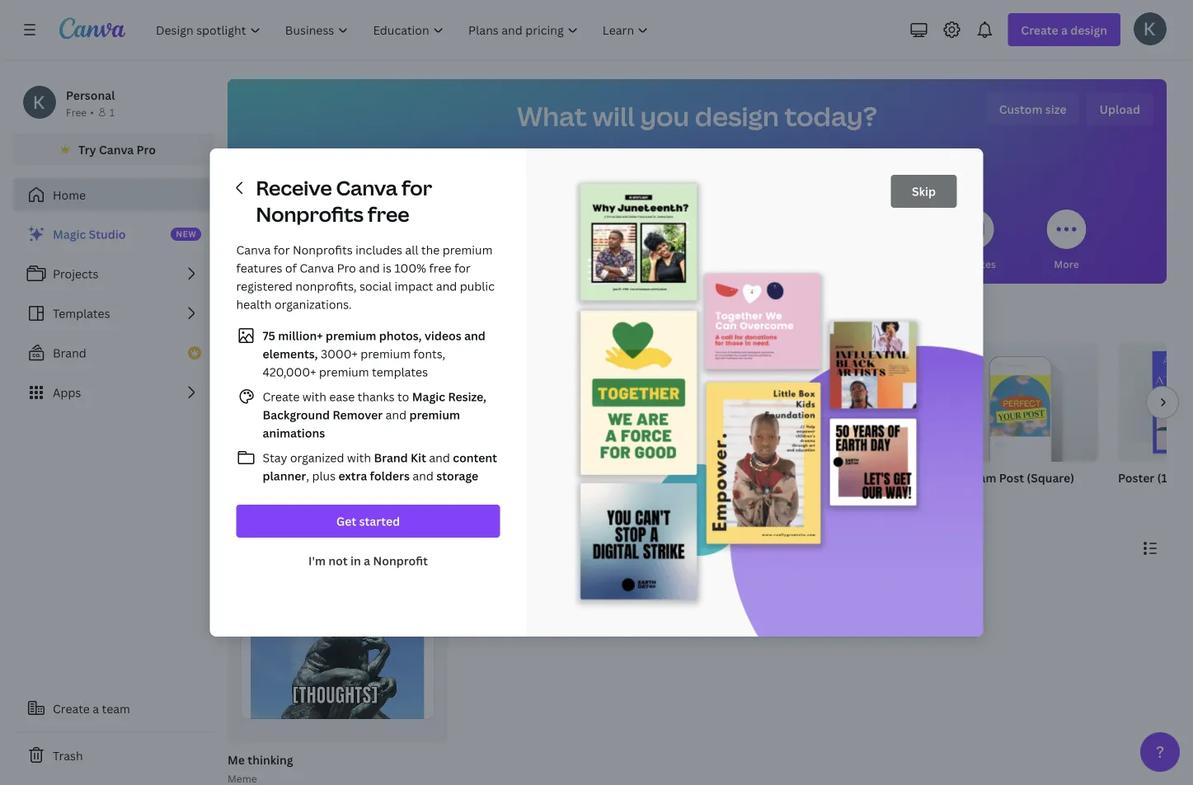 Task type: locate. For each thing, give the bounding box(es) containing it.
(18
[[1158, 470, 1175, 485]]

designs
[[282, 538, 337, 558]]

for up 'of'
[[274, 242, 290, 258]]

i'm not in a nonprofit button
[[236, 544, 500, 577]]

trash link
[[13, 739, 214, 772]]

with up extra
[[347, 450, 371, 466]]

kit
[[411, 450, 426, 466]]

you right for
[[328, 257, 346, 271]]

1 vertical spatial to
[[398, 389, 409, 405]]

registered
[[236, 278, 293, 294]]

0 horizontal spatial you
[[328, 257, 346, 271]]

0 horizontal spatial magic
[[53, 226, 86, 242]]

video
[[762, 470, 794, 485]]

group for whiteboard
[[406, 343, 564, 462]]

free
[[368, 201, 410, 228], [429, 260, 452, 276]]

1 horizontal spatial brand
[[374, 450, 408, 466]]

pro inside canva for nonprofits includes all the premium features of canva pro and is 100% free for registered nonprofits, social impact and public health organizations.
[[337, 260, 356, 276]]

1 vertical spatial nonprofits
[[293, 242, 353, 258]]

create a team
[[53, 701, 130, 716]]

premium
[[443, 242, 493, 258], [326, 328, 376, 344], [361, 346, 411, 362], [319, 364, 369, 380], [410, 407, 460, 423]]

2 group from the left
[[406, 343, 564, 462]]

2 vertical spatial for
[[454, 260, 471, 276]]

3000+ premium fonts, 420,000+ premium templates
[[263, 346, 446, 380]]

trash
[[53, 748, 83, 763]]

canva up includes
[[336, 174, 398, 201]]

for you button
[[308, 198, 348, 284]]

stay organized with brand kit and
[[263, 450, 453, 466]]

nonprofits inside receive canva for nonprofits free
[[256, 201, 364, 228]]

create up "background"
[[263, 389, 300, 405]]

0 horizontal spatial for
[[274, 242, 290, 258]]

1 horizontal spatial a
[[364, 553, 370, 569]]

and down the kit
[[413, 468, 434, 484]]

videos
[[425, 328, 462, 344]]

nonprofits up for
[[256, 201, 364, 228]]

0 vertical spatial for
[[402, 174, 432, 201]]

for you
[[310, 257, 346, 271]]

apps
[[53, 385, 81, 400]]

presentations button
[[572, 198, 638, 284]]

with up "background"
[[303, 389, 327, 405]]

started
[[359, 513, 400, 529]]

premium right the
[[443, 242, 493, 258]]

whiteboards
[[482, 257, 543, 271]]

0 horizontal spatial pro
[[137, 141, 156, 157]]

3000+
[[321, 346, 358, 362]]

and left is
[[359, 260, 380, 276]]

1 vertical spatial you
[[328, 257, 346, 271]]

for up public
[[454, 260, 471, 276]]

premium down resize,
[[410, 407, 460, 423]]

nonprofits
[[256, 201, 364, 228], [293, 242, 353, 258]]

magic for studio
[[53, 226, 86, 242]]

100%
[[395, 260, 426, 276]]

×
[[1177, 470, 1183, 485]]

pro up nonprofits,
[[337, 260, 356, 276]]

0 vertical spatial pro
[[137, 141, 156, 157]]

0 horizontal spatial to
[[343, 310, 358, 330]]

1 horizontal spatial magic
[[412, 389, 445, 405]]

nonprofits inside canva for nonprofits includes all the premium features of canva pro and is 100% free for registered nonprofits, social impact and public health organizations.
[[293, 242, 353, 258]]

1 horizontal spatial with
[[347, 450, 371, 466]]

templates
[[53, 306, 110, 321]]

None search field
[[450, 153, 945, 186]]

organized
[[290, 450, 344, 466]]

recent designs
[[228, 538, 337, 558]]

0 vertical spatial nonprofits
[[256, 201, 364, 228]]

0 vertical spatial brand
[[53, 345, 86, 361]]

1 horizontal spatial free
[[429, 260, 452, 276]]

canva right try
[[99, 141, 134, 157]]

videos button
[[770, 198, 810, 284]]

media
[[698, 257, 728, 271]]

team
[[102, 701, 130, 716]]

free down the
[[429, 260, 452, 276]]

magic left the studio at the top left
[[53, 226, 86, 242]]

home
[[53, 187, 86, 202]]

docs button
[[400, 198, 440, 284]]

templates link
[[13, 297, 214, 330]]

0 horizontal spatial free
[[368, 201, 410, 228]]

content planner
[[263, 450, 497, 484]]

premium up the 3000+
[[326, 328, 376, 344]]

thinking
[[248, 752, 293, 768]]

you right will
[[640, 98, 690, 134]]

is
[[383, 260, 392, 276]]

magic down 'templates'
[[412, 389, 445, 405]]

1 vertical spatial for
[[274, 242, 290, 258]]

you inside button
[[328, 257, 346, 271]]

1 vertical spatial a
[[93, 701, 99, 716]]

1 horizontal spatial pro
[[337, 260, 356, 276]]

includes
[[356, 242, 402, 258]]

(square)
[[1027, 470, 1075, 485]]

million+
[[278, 328, 323, 344]]

for
[[402, 174, 432, 201], [274, 242, 290, 258], [454, 260, 471, 276]]

try
[[78, 141, 96, 157]]

premium inside canva for nonprofits includes all the premium features of canva pro and is 100% free for registered nonprofits, social impact and public health organizations.
[[443, 242, 493, 258]]

pro up the home link
[[137, 141, 156, 157]]

1 horizontal spatial list
[[236, 326, 500, 485]]

what
[[517, 98, 587, 134]]

to left try...
[[343, 310, 358, 330]]

i'm
[[309, 553, 326, 569]]

the
[[421, 242, 440, 258]]

for up all at the top left of the page
[[402, 174, 432, 201]]

want
[[304, 310, 339, 330]]

group
[[228, 343, 386, 462], [406, 343, 564, 462], [584, 343, 742, 462], [762, 343, 920, 462], [940, 343, 1099, 462], [1118, 343, 1193, 462]]

photos,
[[379, 328, 422, 344]]

canva up nonprofits,
[[300, 260, 334, 276]]

list
[[13, 218, 214, 409], [236, 326, 500, 485]]

social media
[[667, 257, 728, 271]]

websites
[[953, 257, 996, 271]]

magic studio
[[53, 226, 126, 242]]

and
[[359, 260, 380, 276], [436, 278, 457, 294], [464, 328, 486, 344], [383, 407, 410, 423], [429, 450, 450, 466], [413, 468, 434, 484]]

1 horizontal spatial for
[[402, 174, 432, 201]]

4 group from the left
[[762, 343, 920, 462]]

0 vertical spatial a
[[364, 553, 370, 569]]

plus
[[312, 468, 336, 484]]

(16:9)
[[659, 470, 691, 485]]

create inside create a team button
[[53, 701, 90, 716]]

to
[[343, 310, 358, 330], [398, 389, 409, 405]]

0 horizontal spatial list
[[13, 218, 214, 409]]

75
[[263, 328, 275, 344]]

poster (18 × 24 in portrait) group
[[1118, 343, 1193, 506]]

brand
[[53, 345, 86, 361], [374, 450, 408, 466]]

health
[[236, 297, 272, 312]]

1 horizontal spatial create
[[263, 389, 300, 405]]

create left team
[[53, 701, 90, 716]]

0 vertical spatial create
[[263, 389, 300, 405]]

0 vertical spatial free
[[368, 201, 410, 228]]

background
[[263, 407, 330, 423]]

for
[[310, 257, 326, 271]]

nonprofits up nonprofits,
[[293, 242, 353, 258]]

3 group from the left
[[584, 343, 742, 462]]

canva up features
[[236, 242, 271, 258]]

magic inside magic resize, background remover
[[412, 389, 445, 405]]

impact
[[395, 278, 433, 294]]

0 vertical spatial to
[[343, 310, 358, 330]]

apps link
[[13, 376, 214, 409]]

create inside list
[[263, 389, 300, 405]]

6 group from the left
[[1118, 343, 1193, 462]]

premium up 'templates'
[[361, 346, 411, 362]]

1 vertical spatial magic
[[412, 389, 445, 405]]

magic for resize,
[[412, 389, 445, 405]]

1 vertical spatial free
[[429, 260, 452, 276]]

a left team
[[93, 701, 99, 716]]

1 vertical spatial pro
[[337, 260, 356, 276]]

5 group from the left
[[940, 343, 1099, 462]]

create
[[263, 389, 300, 405], [53, 701, 90, 716]]

canva for nonprofits includes all the premium features of canva pro and is 100% free for registered nonprofits, social impact and public health organizations.
[[236, 242, 495, 312]]

videos
[[773, 257, 806, 271]]

1 horizontal spatial to
[[398, 389, 409, 405]]

0 vertical spatial magic
[[53, 226, 86, 242]]

me
[[228, 752, 245, 768]]

get
[[336, 513, 357, 529]]

1 vertical spatial with
[[347, 450, 371, 466]]

free up includes
[[368, 201, 410, 228]]

today?
[[785, 98, 877, 134]]

and right videos
[[464, 328, 486, 344]]

free inside canva for nonprofits includes all the premium features of canva pro and is 100% free for registered nonprofits, social impact and public health organizations.
[[429, 260, 452, 276]]

to down 'templates'
[[398, 389, 409, 405]]

in
[[351, 553, 361, 569]]

premium inside premium animations
[[410, 407, 460, 423]]

more
[[1054, 257, 1079, 271]]

1 horizontal spatial you
[[640, 98, 690, 134]]

brand up folders
[[374, 450, 408, 466]]

0 horizontal spatial with
[[303, 389, 327, 405]]

public
[[460, 278, 495, 294]]

1 vertical spatial create
[[53, 701, 90, 716]]

1 vertical spatial brand
[[374, 450, 408, 466]]

you might want to try...
[[228, 310, 394, 330]]

brand up apps
[[53, 345, 86, 361]]

top level navigation element
[[145, 13, 663, 46]]

a right in
[[364, 553, 370, 569]]

0 horizontal spatial create
[[53, 701, 90, 716]]

new
[[176, 228, 197, 240]]



Task type: vqa. For each thing, say whether or not it's contained in the screenshot.
ICONS on the left bottom
no



Task type: describe. For each thing, give the bounding box(es) containing it.
me thinking
[[228, 752, 293, 768]]

planner
[[263, 468, 306, 484]]

try canva pro
[[78, 141, 156, 157]]

and left public
[[436, 278, 457, 294]]

ease
[[329, 389, 355, 405]]

extra
[[339, 468, 367, 484]]

0 horizontal spatial brand
[[53, 345, 86, 361]]

doc group
[[228, 343, 386, 506]]

group for poster (18 × 24
[[1118, 343, 1193, 462]]

docs
[[408, 257, 432, 271]]

whiteboard
[[406, 470, 472, 485]]

will
[[593, 98, 635, 134]]

might
[[258, 310, 300, 330]]

create with ease thanks to
[[263, 389, 412, 405]]

social
[[360, 278, 392, 294]]

premium down the 3000+
[[319, 364, 369, 380]]

social media button
[[667, 198, 728, 284]]

not
[[329, 553, 348, 569]]

design
[[695, 98, 779, 134]]

2 horizontal spatial for
[[454, 260, 471, 276]]

list containing 75 million+ premium photos, videos and elements,
[[236, 326, 500, 485]]

1
[[110, 105, 115, 119]]

get started button
[[236, 505, 500, 538]]

free •
[[66, 105, 94, 119]]

pro inside button
[[137, 141, 156, 157]]

canva inside button
[[99, 141, 134, 157]]

premium inside the 75 million+ premium photos, videos and elements,
[[326, 328, 376, 344]]

create for create with ease thanks to
[[263, 389, 300, 405]]

whiteboards button
[[482, 198, 543, 284]]

and down thanks
[[383, 407, 410, 423]]

websites button
[[953, 198, 996, 284]]

presentation (16:9) group
[[584, 343, 742, 506]]

social
[[667, 257, 696, 271]]

templates
[[372, 364, 428, 380]]

organizations.
[[275, 297, 352, 312]]

420,000+
[[263, 364, 316, 380]]

content
[[453, 450, 497, 466]]

poster (18 × 24
[[1118, 470, 1193, 485]]

poster
[[1118, 470, 1155, 485]]

skip
[[912, 184, 936, 199]]

and up whiteboard on the bottom left of the page
[[429, 450, 450, 466]]

instagram post (square)
[[940, 470, 1075, 485]]

recent
[[228, 538, 278, 558]]

more button
[[1047, 198, 1087, 284]]

video group
[[762, 343, 920, 506]]

and inside the 75 million+ premium photos, videos and elements,
[[464, 328, 486, 344]]

try...
[[362, 310, 394, 330]]

group for video
[[762, 343, 920, 462]]

canva inside receive canva for nonprofits free
[[336, 174, 398, 201]]

•
[[90, 105, 94, 119]]

0 vertical spatial you
[[640, 98, 690, 134]]

resize,
[[448, 389, 487, 405]]

skip button
[[891, 175, 957, 208]]

group for instagram post (square)
[[940, 343, 1099, 462]]

get started
[[336, 513, 400, 529]]

receive
[[256, 174, 332, 201]]

create for create a team
[[53, 701, 90, 716]]

all
[[405, 242, 419, 258]]

of
[[285, 260, 297, 276]]

animations
[[263, 425, 325, 441]]

instagram post (square) group
[[940, 343, 1099, 506]]

presentation
[[584, 470, 656, 485]]

brand link
[[13, 337, 214, 369]]

studio
[[89, 226, 126, 242]]

try canva pro button
[[13, 134, 214, 165]]

,
[[306, 468, 309, 484]]

list containing magic studio
[[13, 218, 214, 409]]

fonts,
[[414, 346, 446, 362]]

stay
[[263, 450, 287, 466]]

whiteboard group
[[406, 343, 564, 506]]

presentation (16:9)
[[584, 470, 691, 485]]

what will you design today?
[[517, 98, 877, 134]]

nonprofits,
[[296, 278, 357, 294]]

for inside receive canva for nonprofits free
[[402, 174, 432, 201]]

to inside list
[[398, 389, 409, 405]]

group for presentation (16:9)
[[584, 343, 742, 462]]

1 group from the left
[[228, 343, 386, 462]]

free inside receive canva for nonprofits free
[[368, 201, 410, 228]]

0 horizontal spatial a
[[93, 701, 99, 716]]

you
[[228, 310, 255, 330]]

personal
[[66, 87, 115, 103]]

24
[[1186, 470, 1193, 485]]

thanks
[[358, 389, 395, 405]]

projects
[[53, 266, 99, 282]]

premium animations
[[263, 407, 460, 441]]

create a team button
[[13, 692, 214, 725]]

0 vertical spatial with
[[303, 389, 327, 405]]

i'm not in a nonprofit
[[309, 553, 428, 569]]

nonprofit
[[373, 553, 428, 569]]

free
[[66, 105, 87, 119]]



